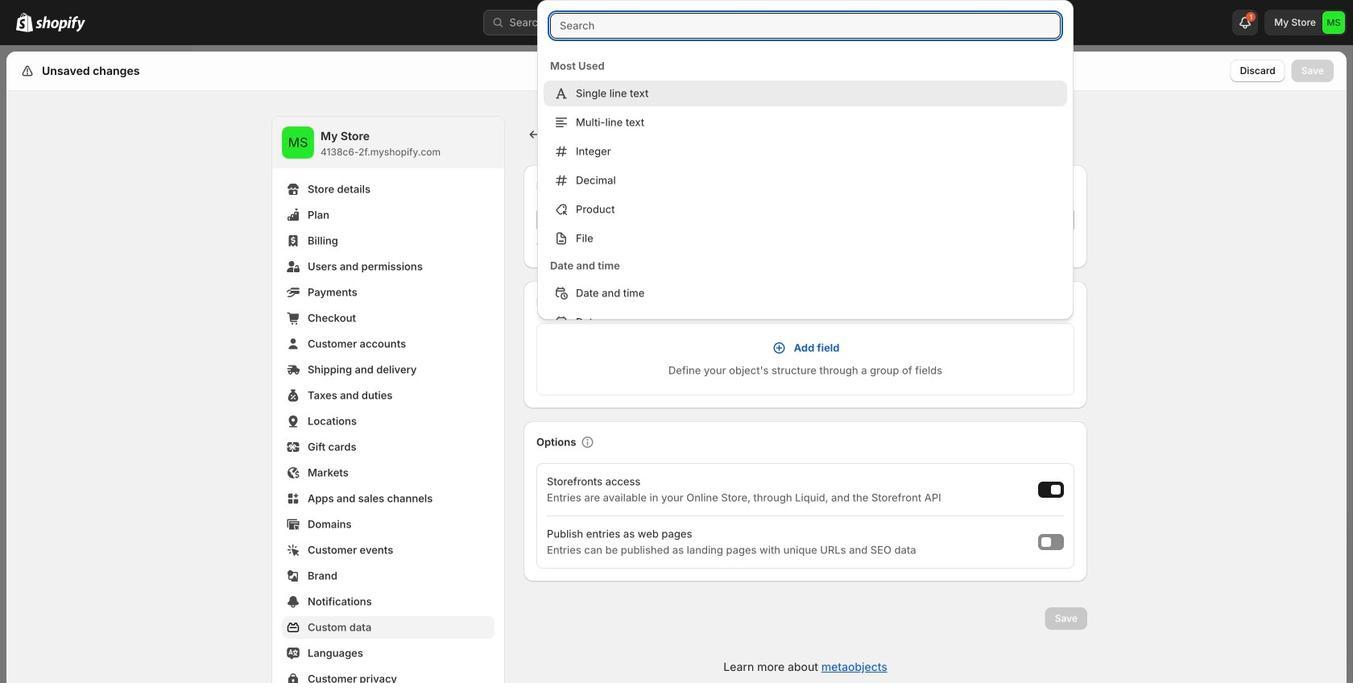 Task type: locate. For each thing, give the bounding box(es) containing it.
option
[[537, 81, 1074, 106]]

2 group from the top
[[537, 280, 1074, 335]]

0 vertical spatial group
[[537, 81, 1074, 251]]

0 vertical spatial my store image
[[1323, 11, 1345, 34]]

Search search field
[[550, 13, 1061, 39]]

my store image
[[1323, 11, 1345, 34], [282, 126, 314, 159]]

group
[[537, 81, 1074, 251], [537, 280, 1074, 335]]

Examples: Cart upsell, Fabric colors, Product bundle text field
[[536, 207, 1030, 233]]

0 horizontal spatial my store image
[[282, 126, 314, 159]]

settings dialog
[[6, 52, 1347, 683]]

1 vertical spatial my store image
[[282, 126, 314, 159]]

shopify image
[[35, 16, 85, 32]]

shop settings menu element
[[272, 117, 504, 683]]

1 vertical spatial group
[[537, 280, 1074, 335]]

1 horizontal spatial my store image
[[1323, 11, 1345, 34]]



Task type: describe. For each thing, give the bounding box(es) containing it.
my store image inside shop settings menu element
[[282, 126, 314, 159]]

search list box
[[537, 52, 1074, 683]]

toggle publishing entries as web pages image
[[1041, 537, 1051, 547]]

1 group from the top
[[537, 81, 1074, 251]]

shopify image
[[16, 13, 33, 32]]



Task type: vqa. For each thing, say whether or not it's contained in the screenshot.
DIALOG
no



